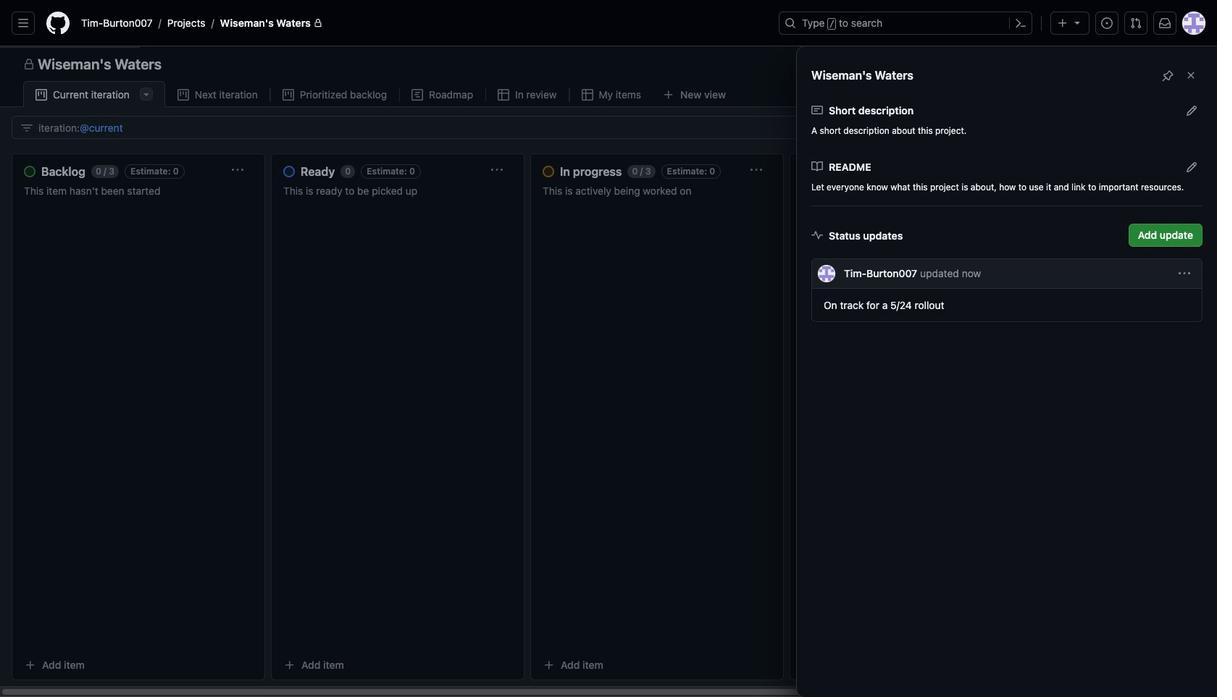 Task type: vqa. For each thing, say whether or not it's contained in the screenshot.
ISSUES ELEMENT
no



Task type: describe. For each thing, give the bounding box(es) containing it.
side panel controls group
[[1157, 64, 1203, 87]]

@tim burton007 image
[[818, 265, 836, 283]]

project navigation
[[0, 46, 1217, 81]]

pin side panel image
[[1162, 70, 1174, 82]]

notifications image
[[1159, 17, 1171, 29]]

git pull request image
[[1130, 17, 1142, 29]]

homepage image
[[46, 12, 70, 35]]

edit short description image
[[1186, 105, 1198, 116]]

side panel: project information dialog
[[0, 46, 1217, 698]]

lock image
[[314, 19, 322, 28]]



Task type: locate. For each thing, give the bounding box(es) containing it.
close panel image
[[1186, 70, 1197, 81]]

view options for current iteration image
[[141, 88, 152, 100]]

pin side panel tooltip
[[1162, 68, 1174, 83]]

tab list
[[23, 81, 759, 108]]

edit short description tooltip
[[1186, 103, 1198, 118]]

edit readme image
[[1186, 161, 1198, 173]]

edit readme tooltip
[[1186, 159, 1198, 174]]

region
[[0, 46, 1217, 698]]

plus image
[[1057, 17, 1069, 29]]

sc 9kayk9 0 image inside 'project' navigation
[[23, 59, 35, 70]]

sc 9kayk9 0 image
[[36, 89, 47, 101], [177, 89, 189, 101], [412, 89, 423, 101], [498, 89, 510, 101], [812, 104, 823, 116], [21, 122, 33, 134], [812, 161, 823, 172]]

list item inside side panel: project information dialog
[[812, 259, 1203, 322]]

list
[[75, 12, 770, 35]]

tab panel
[[0, 107, 1217, 698]]

triangle down image
[[1072, 17, 1083, 28]]

sc 9kayk9 0 image
[[23, 59, 35, 70], [282, 89, 294, 101], [582, 89, 593, 101], [812, 230, 823, 241]]

status update options image
[[1179, 268, 1191, 280]]

list item
[[812, 259, 1203, 322]]

issue opened image
[[1101, 17, 1113, 29]]

command palette image
[[1015, 17, 1027, 29]]



